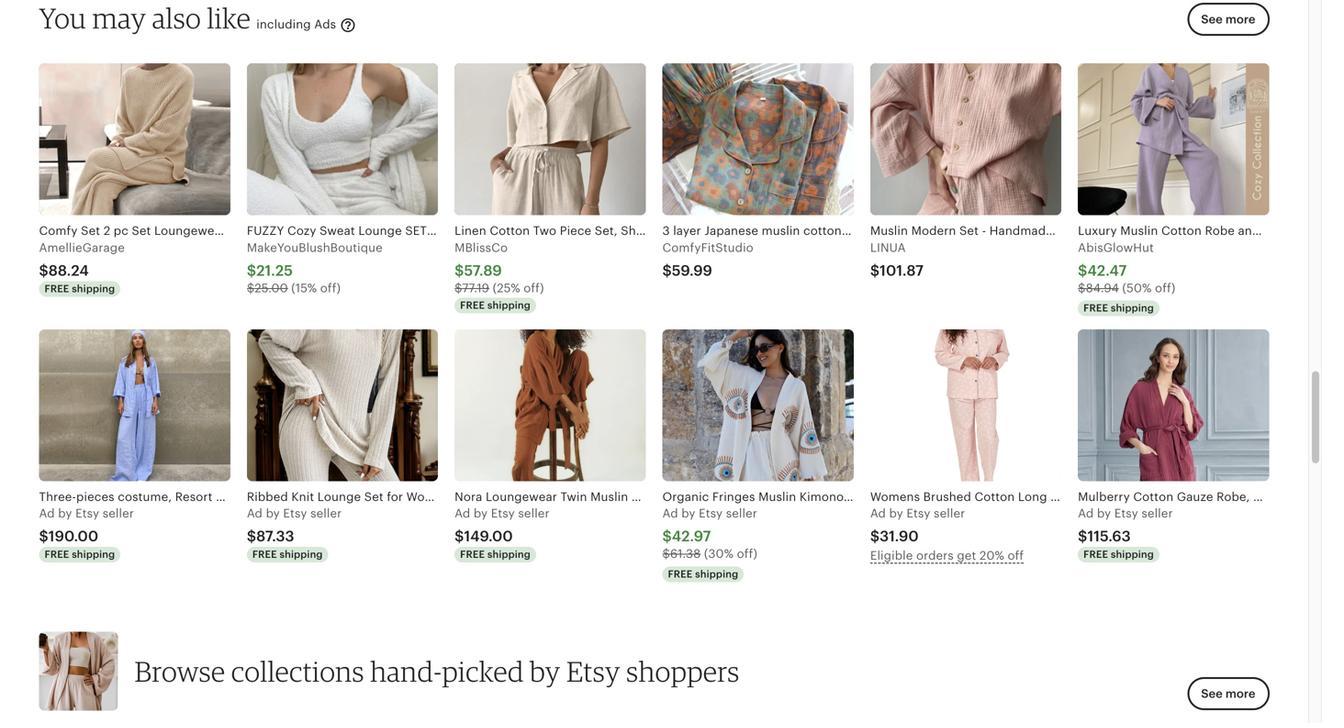 Task type: locate. For each thing, give the bounding box(es) containing it.
5 a from the left
[[871, 507, 879, 521]]

6 y from the left
[[1105, 507, 1111, 521]]

y inside a d b y etsy seller $ 87.33 free shipping
[[273, 507, 280, 521]]

b down the set
[[682, 507, 689, 521]]

see inside button
[[1202, 12, 1223, 26]]

d up 190.00
[[47, 507, 55, 521]]

etsy up the 115.63
[[1115, 507, 1139, 521]]

free inside mblissco $ 57.89 $ 77.19 (25% off) free shipping
[[460, 300, 485, 312]]

1 vertical spatial see more link
[[1188, 678, 1270, 711]]

see more for see more button
[[1202, 12, 1256, 26]]

b for 87.33
[[266, 507, 274, 521]]

see for see more link corresponding to browse collections hand-picked by etsy shoppers
[[1202, 688, 1223, 701]]

free down the 115.63
[[1084, 549, 1109, 561]]

more inside button
[[1226, 12, 1256, 26]]

a inside a d b y etsy seller $ 87.33 free shipping
[[247, 507, 255, 521]]

b inside a d b y etsy seller $ 115.63 free shipping
[[1097, 507, 1105, 521]]

abisglowhut
[[1078, 241, 1154, 255]]

including
[[256, 17, 311, 31]]

off) inside abisglowhut $ 42.47 $ 84.94 (50% off) free shipping
[[1155, 282, 1176, 295]]

1 vertical spatial more
[[1226, 688, 1256, 701]]

mulberry cotton gauze robe, long lightweight cotton muslin bathrobe image
[[1078, 330, 1270, 481]]

off) right (25%
[[524, 282, 544, 295]]

42.47
[[1088, 263, 1127, 279]]

y down nora
[[481, 507, 488, 521]]

b down nora
[[474, 507, 482, 521]]

0 vertical spatial see
[[1202, 12, 1223, 26]]

a inside the a d b y etsy seller $ 31.90 eligible orders get 20% off
[[871, 507, 879, 521]]

1 see more from the top
[[1202, 12, 1256, 26]]

seller inside the a d b y etsy seller $ 31.90 eligible orders get 20% off
[[934, 507, 966, 521]]

shipping inside a d b y etsy seller $ 87.33 free shipping
[[280, 549, 323, 561]]

off) inside a d b y etsy seller $ 42.97 $ 61.38 (30% off) free shipping
[[737, 548, 758, 561]]

etsy for 31.90
[[907, 507, 931, 521]]

off)
[[320, 282, 341, 295], [524, 282, 544, 295], [1155, 282, 1176, 295], [737, 548, 758, 561]]

shipping down 190.00
[[72, 549, 115, 561]]

shipping down the 115.63
[[1111, 549, 1154, 561]]

hand-
[[370, 655, 442, 689]]

d down the set
[[671, 507, 678, 521]]

$ inside 3 layer japanese muslin cotton pajamas comfyfitstudio $ 59.99
[[663, 263, 672, 279]]

cotton
[[632, 490, 672, 504]]

seller inside a d b y etsy seller $ 190.00 free shipping
[[103, 507, 134, 521]]

three-pieces costume, resort comfort wear, women loungewear, linen natural suit, loose fitted pajama, wide leg pants with pockets and shirt image
[[39, 330, 230, 481]]

free down 149.00
[[460, 549, 485, 561]]

off
[[1008, 549, 1024, 563]]

twin
[[561, 490, 587, 504]]

y inside a d b y etsy seller $ 190.00 free shipping
[[66, 507, 72, 521]]

b up 31.90
[[890, 507, 897, 521]]

b inside a d b y etsy seller $ 42.97 $ 61.38 (30% off) free shipping
[[682, 507, 689, 521]]

4 y from the left
[[689, 507, 696, 521]]

off) for 42.47
[[1155, 282, 1176, 295]]

d
[[47, 507, 55, 521], [255, 507, 263, 521], [463, 507, 471, 521], [671, 507, 678, 521], [879, 507, 886, 521], [1086, 507, 1094, 521]]

2 d from the left
[[255, 507, 263, 521]]

etsy
[[75, 507, 99, 521], [283, 507, 307, 521], [491, 507, 515, 521], [699, 507, 723, 521], [907, 507, 931, 521], [1115, 507, 1139, 521], [567, 655, 621, 689]]

21.25
[[256, 263, 293, 279]]

muslin
[[762, 224, 800, 238]]

d inside a d b y etsy seller $ 87.33 free shipping
[[255, 507, 263, 521]]

off) right the (30%
[[737, 548, 758, 561]]

shipping down '87.33'
[[280, 549, 323, 561]]

etsy for 115.63
[[1115, 507, 1139, 521]]

5 y from the left
[[897, 507, 904, 521]]

see more link
[[1182, 3, 1270, 47], [1188, 678, 1270, 711]]

nora loungewear twin muslin cotton set (cinnamon) image
[[455, 330, 646, 481]]

etsy inside a d b y etsy seller $ 190.00 free shipping
[[75, 507, 99, 521]]

y for 42.97
[[689, 507, 696, 521]]

1 more from the top
[[1226, 12, 1256, 26]]

see
[[1202, 12, 1223, 26], [1202, 688, 1223, 701]]

6 a from the left
[[1078, 507, 1087, 521]]

$ inside a d b y etsy seller $ 190.00 free shipping
[[39, 529, 48, 545]]

3 b from the left
[[474, 507, 482, 521]]

4 b from the left
[[682, 507, 689, 521]]

a for 42.97
[[663, 507, 671, 521]]

2 see more from the top
[[1202, 688, 1256, 701]]

1 vertical spatial see
[[1202, 688, 1223, 701]]

a inside a d b y etsy seller $ 190.00 free shipping
[[39, 507, 47, 521]]

77.19
[[462, 282, 490, 295]]

2 more from the top
[[1226, 688, 1256, 701]]

d for 190.00
[[47, 507, 55, 521]]

y up 31.90
[[897, 507, 904, 521]]

seller inside the nora loungewear twin muslin cotton set (cinnamon) a d b y etsy seller $ 149.00 free shipping
[[518, 507, 550, 521]]

(cinnamon)
[[698, 490, 766, 504]]

seller inside a d b y etsy seller $ 42.97 $ 61.38 (30% off) free shipping
[[726, 507, 758, 521]]

a d b y etsy seller $ 115.63 free shipping
[[1078, 507, 1173, 561]]

shipping inside a d b y etsy seller $ 190.00 free shipping
[[72, 549, 115, 561]]

6 b from the left
[[1097, 507, 1105, 521]]

nora loungewear twin muslin cotton set (cinnamon) a d b y etsy seller $ 149.00 free shipping
[[455, 490, 766, 561]]

free down 61.38
[[668, 569, 693, 580]]

a for 87.33
[[247, 507, 255, 521]]

a d b y etsy seller $ 42.97 $ 61.38 (30% off) free shipping
[[663, 507, 758, 580]]

free inside the nora loungewear twin muslin cotton set (cinnamon) a d b y etsy seller $ 149.00 free shipping
[[460, 549, 485, 561]]

y inside the a d b y etsy seller $ 31.90 eligible orders get 20% off
[[897, 507, 904, 521]]

free down 190.00
[[45, 549, 69, 561]]

seller inside a d b y etsy seller $ 87.33 free shipping
[[310, 507, 342, 521]]

seller inside a d b y etsy seller $ 115.63 free shipping
[[1142, 507, 1173, 521]]

y inside a d b y etsy seller $ 115.63 free shipping
[[1105, 507, 1111, 521]]

a inside a d b y etsy seller $ 115.63 free shipping
[[1078, 507, 1087, 521]]

off) inside 'makeyoublushboutique $ 21.25 $ 25.00 (15% off)'
[[320, 282, 341, 295]]

etsy up 190.00
[[75, 507, 99, 521]]

4 a from the left
[[663, 507, 671, 521]]

shipping down 149.00
[[488, 549, 531, 561]]

1 seller from the left
[[103, 507, 134, 521]]

free down 77.19
[[460, 300, 485, 312]]

b for 115.63
[[1097, 507, 1105, 521]]

etsy up 31.90
[[907, 507, 931, 521]]

b
[[58, 507, 66, 521], [266, 507, 274, 521], [474, 507, 482, 521], [682, 507, 689, 521], [890, 507, 897, 521], [1097, 507, 1105, 521]]

b up 190.00
[[58, 507, 66, 521]]

etsy up '87.33'
[[283, 507, 307, 521]]

59.99
[[672, 263, 713, 279]]

d inside the a d b y etsy seller $ 31.90 eligible orders get 20% off
[[879, 507, 886, 521]]

$ inside the nora loungewear twin muslin cotton set (cinnamon) a d b y etsy seller $ 149.00 free shipping
[[455, 529, 464, 545]]

etsy inside a d b y etsy seller $ 42.97 $ 61.38 (30% off) free shipping
[[699, 507, 723, 521]]

3 y from the left
[[481, 507, 488, 521]]

d down nora
[[463, 507, 471, 521]]

free down 88.24
[[45, 283, 69, 295]]

d up 31.90
[[879, 507, 886, 521]]

42.97
[[672, 529, 711, 545]]

4 d from the left
[[671, 507, 678, 521]]

see more
[[1202, 12, 1256, 26], [1202, 688, 1256, 701]]

b for 190.00
[[58, 507, 66, 521]]

shipping down (50%
[[1111, 303, 1154, 314]]

linen cotton two piece set, short sleeve crop top, lounge suit set women,  wide leg pants, loose track elastic culottes, vintage clothing image
[[455, 64, 646, 216]]

a inside a d b y etsy seller $ 42.97 $ 61.38 (30% off) free shipping
[[663, 507, 671, 521]]

3 a from the left
[[455, 507, 463, 521]]

b up '87.33'
[[266, 507, 274, 521]]

2 see from the top
[[1202, 688, 1223, 701]]

a
[[39, 507, 47, 521], [247, 507, 255, 521], [455, 507, 463, 521], [663, 507, 671, 521], [871, 507, 879, 521], [1078, 507, 1087, 521]]

1 y from the left
[[66, 507, 72, 521]]

shipping inside mblissco $ 57.89 $ 77.19 (25% off) free shipping
[[488, 300, 531, 312]]

0 vertical spatial see more
[[1202, 12, 1256, 26]]

free inside amelliegarage $ 88.24 free shipping
[[45, 283, 69, 295]]

shipping down (25%
[[488, 300, 531, 312]]

101.87
[[880, 263, 924, 279]]

shipping
[[72, 283, 115, 295], [488, 300, 531, 312], [1111, 303, 1154, 314], [72, 549, 115, 561], [280, 549, 323, 561], [488, 549, 531, 561], [1111, 549, 1154, 561], [695, 569, 739, 580]]

makeyoublushboutique
[[247, 241, 383, 255]]

1 d from the left
[[47, 507, 55, 521]]

off) inside mblissco $ 57.89 $ 77.19 (25% off) free shipping
[[524, 282, 544, 295]]

y up the 115.63
[[1105, 507, 1111, 521]]

etsy inside the a d b y etsy seller $ 31.90 eligible orders get 20% off
[[907, 507, 931, 521]]

makeyoublushboutique $ 21.25 $ 25.00 (15% off)
[[247, 241, 383, 295]]

0 vertical spatial see more link
[[1182, 3, 1270, 47]]

d inside a d b y etsy seller $ 42.97 $ 61.38 (30% off) free shipping
[[671, 507, 678, 521]]

2 seller from the left
[[310, 507, 342, 521]]

87.33
[[256, 529, 294, 545]]

b up the 115.63
[[1097, 507, 1105, 521]]

free down '87.33'
[[252, 549, 277, 561]]

d inside the nora loungewear twin muslin cotton set (cinnamon) a d b y etsy seller $ 149.00 free shipping
[[463, 507, 471, 521]]

6 d from the left
[[1086, 507, 1094, 521]]

free inside a d b y etsy seller $ 115.63 free shipping
[[1084, 549, 1109, 561]]

1 see from the top
[[1202, 12, 1223, 26]]

shipping down the (30%
[[695, 569, 739, 580]]

b inside a d b y etsy seller $ 87.33 free shipping
[[266, 507, 274, 521]]

etsy inside a d b y etsy seller $ 87.33 free shipping
[[283, 507, 307, 521]]

6 seller from the left
[[1142, 507, 1173, 521]]

2 a from the left
[[247, 507, 255, 521]]

1 b from the left
[[58, 507, 66, 521]]

seller
[[103, 507, 134, 521], [310, 507, 342, 521], [518, 507, 550, 521], [726, 507, 758, 521], [934, 507, 966, 521], [1142, 507, 1173, 521]]

shoppers
[[626, 655, 740, 689]]

3 layer japanese muslin cotton pajamas image
[[663, 64, 854, 216]]

fuzzy cozy sweat lounge set // 2 piece tank top & pant set // cute loungewear // sweatsuit / matching set // 2 pc set image
[[247, 64, 438, 216]]

off) right (50%
[[1155, 282, 1176, 295]]

d up the 115.63
[[1086, 507, 1094, 521]]

etsy down loungewear
[[491, 507, 515, 521]]

etsy inside the nora loungewear twin muslin cotton set (cinnamon) a d b y etsy seller $ 149.00 free shipping
[[491, 507, 515, 521]]

eligible orders get 20% off button
[[871, 547, 1062, 566]]

etsy inside a d b y etsy seller $ 115.63 free shipping
[[1115, 507, 1139, 521]]

(25%
[[493, 282, 520, 295]]

off) right (15% in the left of the page
[[320, 282, 341, 295]]

linua $ 101.87
[[871, 241, 924, 279]]

d inside a d b y etsy seller $ 190.00 free shipping
[[47, 507, 55, 521]]

free
[[45, 283, 69, 295], [460, 300, 485, 312], [1084, 303, 1109, 314], [45, 549, 69, 561], [252, 549, 277, 561], [460, 549, 485, 561], [1084, 549, 1109, 561], [668, 569, 693, 580]]

5 d from the left
[[879, 507, 886, 521]]

mblissco $ 57.89 $ 77.19 (25% off) free shipping
[[455, 241, 544, 312]]

etsy down (cinnamon)
[[699, 507, 723, 521]]

shipping inside amelliegarage $ 88.24 free shipping
[[72, 283, 115, 295]]

organic fringes muslin kimono, evil eye cotton robe, cotton kaftan image
[[663, 330, 854, 481]]

d for 87.33
[[255, 507, 263, 521]]

see more link for including ads
[[1182, 3, 1270, 47]]

b inside a d b y etsy seller $ 190.00 free shipping
[[58, 507, 66, 521]]

shipping down 88.24
[[72, 283, 115, 295]]

d up '87.33'
[[255, 507, 263, 521]]

see more inside button
[[1202, 12, 1256, 26]]

like
[[207, 1, 251, 35]]

more
[[1226, 12, 1256, 26], [1226, 688, 1256, 701]]

free inside a d b y etsy seller $ 87.33 free shipping
[[252, 549, 277, 561]]

y
[[66, 507, 72, 521], [273, 507, 280, 521], [481, 507, 488, 521], [689, 507, 696, 521], [897, 507, 904, 521], [1105, 507, 1111, 521]]

etsy right by
[[567, 655, 621, 689]]

84.94
[[1086, 282, 1119, 295]]

y up 190.00
[[66, 507, 72, 521]]

3 d from the left
[[463, 507, 471, 521]]

1 a from the left
[[39, 507, 47, 521]]

layer
[[673, 224, 701, 238]]

4 seller from the left
[[726, 507, 758, 521]]

d inside a d b y etsy seller $ 115.63 free shipping
[[1086, 507, 1094, 521]]

y up '87.33'
[[273, 507, 280, 521]]

linua
[[871, 241, 906, 255]]

3 seller from the left
[[518, 507, 550, 521]]

2 y from the left
[[273, 507, 280, 521]]

may
[[92, 1, 146, 35]]

free down 84.94
[[1084, 303, 1109, 314]]

y inside a d b y etsy seller $ 42.97 $ 61.38 (30% off) free shipping
[[689, 507, 696, 521]]

$
[[39, 263, 48, 279], [247, 263, 256, 279], [455, 263, 464, 279], [663, 263, 672, 279], [871, 263, 880, 279], [1078, 263, 1088, 279], [247, 282, 255, 295], [455, 282, 462, 295], [1078, 282, 1086, 295], [39, 529, 48, 545], [247, 529, 256, 545], [455, 529, 464, 545], [663, 529, 672, 545], [871, 529, 880, 545], [1078, 529, 1088, 545], [663, 548, 670, 561]]

1 vertical spatial see more
[[1202, 688, 1256, 701]]

5 b from the left
[[890, 507, 897, 521]]

nora
[[455, 490, 483, 504]]

5 seller from the left
[[934, 507, 966, 521]]

2 b from the left
[[266, 507, 274, 521]]

0 vertical spatial more
[[1226, 12, 1256, 26]]

b inside the a d b y etsy seller $ 31.90 eligible orders get 20% off
[[890, 507, 897, 521]]

shipping inside a d b y etsy seller $ 42.97 $ 61.38 (30% off) free shipping
[[695, 569, 739, 580]]

y down the set
[[689, 507, 696, 521]]

free inside a d b y etsy seller $ 42.97 $ 61.38 (30% off) free shipping
[[668, 569, 693, 580]]

31.90
[[880, 529, 919, 545]]



Task type: vqa. For each thing, say whether or not it's contained in the screenshot.
searches
no



Task type: describe. For each thing, give the bounding box(es) containing it.
get
[[957, 549, 977, 563]]

set
[[675, 490, 695, 504]]

y for 190.00
[[66, 507, 72, 521]]

by
[[530, 655, 561, 689]]

$ inside a d b y etsy seller $ 115.63 free shipping
[[1078, 529, 1088, 545]]

see more link for browse collections hand-picked by etsy shoppers
[[1188, 678, 1270, 711]]

etsy for 87.33
[[283, 507, 307, 521]]

comfyfitstudio
[[663, 241, 754, 255]]

seller for 42.97
[[726, 507, 758, 521]]

61.38
[[670, 548, 701, 561]]

abisglowhut $ 42.47 $ 84.94 (50% off) free shipping
[[1078, 241, 1176, 314]]

ads
[[314, 17, 336, 31]]

off) for 21.25
[[320, 282, 341, 295]]

more for see more link corresponding to browse collections hand-picked by etsy shoppers
[[1226, 688, 1256, 701]]

comfy set 2 pc set loungewear set pijama hoodie sweats set wrap tie dye beachwear sweats set loungewear comfy set comfy outfits image
[[39, 64, 230, 216]]

shipping inside the nora loungewear twin muslin cotton set (cinnamon) a d b y etsy seller $ 149.00 free shipping
[[488, 549, 531, 561]]

57.89
[[464, 263, 502, 279]]

a for 31.90
[[871, 507, 879, 521]]

3 layer japanese muslin cotton pajamas comfyfitstudio $ 59.99
[[663, 224, 893, 279]]

amelliegarage
[[39, 241, 125, 255]]

20%
[[980, 549, 1005, 563]]

a for 190.00
[[39, 507, 47, 521]]

cotton
[[804, 224, 842, 238]]

d for 42.97
[[671, 507, 678, 521]]

etsy for 42.97
[[699, 507, 723, 521]]

y for 87.33
[[273, 507, 280, 521]]

25.00
[[255, 282, 288, 295]]

y for 115.63
[[1105, 507, 1111, 521]]

3
[[663, 224, 670, 238]]

$ inside the a d b y etsy seller $ 31.90 eligible orders get 20% off
[[871, 529, 880, 545]]

shipping inside a d b y etsy seller $ 115.63 free shipping
[[1111, 549, 1154, 561]]

mblissco
[[455, 241, 508, 255]]

seller for 115.63
[[1142, 507, 1173, 521]]

etsy for 190.00
[[75, 507, 99, 521]]

see more button
[[1188, 3, 1270, 36]]

seller for 87.33
[[310, 507, 342, 521]]

ribbed knit lounge set for women - cozy long sleeve loose top with skinny pants, stretchy two piece set, stylish ribbed loungewear image
[[247, 330, 438, 481]]

190.00
[[48, 529, 98, 545]]

$ inside a d b y etsy seller $ 87.33 free shipping
[[247, 529, 256, 545]]

you
[[39, 1, 86, 35]]

b for 42.97
[[682, 507, 689, 521]]

muslin modern set - handmade cotton oversized loungewear set — shirt and shorts with an elastic waist and pockets. image
[[871, 64, 1062, 216]]

seller for 31.90
[[934, 507, 966, 521]]

y inside the nora loungewear twin muslin cotton set (cinnamon) a d b y etsy seller $ 149.00 free shipping
[[481, 507, 488, 521]]

see more for see more link corresponding to browse collections hand-picked by etsy shoppers
[[1202, 688, 1256, 701]]

off) for 57.89
[[524, 282, 544, 295]]

pajamas
[[845, 224, 893, 238]]

(50%
[[1123, 282, 1152, 295]]

$ inside linua $ 101.87
[[871, 263, 880, 279]]

womens brushed cotton long sleeve wincey pyjama set loungewear image
[[871, 330, 1062, 481]]

muslin
[[591, 490, 629, 504]]

(30%
[[704, 548, 734, 561]]

collections
[[231, 655, 364, 689]]

browse collections hand-picked by etsy shoppers
[[135, 655, 740, 689]]

shipping inside abisglowhut $ 42.47 $ 84.94 (50% off) free shipping
[[1111, 303, 1154, 314]]

a for 115.63
[[1078, 507, 1087, 521]]

d for 115.63
[[1086, 507, 1094, 521]]

a d b y etsy seller $ 31.90 eligible orders get 20% off
[[871, 507, 1024, 563]]

88.24
[[48, 263, 89, 279]]

115.63
[[1088, 529, 1131, 545]]

free inside a d b y etsy seller $ 190.00 free shipping
[[45, 549, 69, 561]]

$ inside amelliegarage $ 88.24 free shipping
[[39, 263, 48, 279]]

149.00
[[464, 529, 513, 545]]

(15%
[[291, 282, 317, 295]]

picked
[[442, 655, 524, 689]]

seller for 190.00
[[103, 507, 134, 521]]

you may also like including ads
[[39, 1, 340, 35]]

b for 31.90
[[890, 507, 897, 521]]

more for see more button
[[1226, 12, 1256, 26]]

also
[[152, 1, 201, 35]]

free inside abisglowhut $ 42.47 $ 84.94 (50% off) free shipping
[[1084, 303, 1109, 314]]

orders
[[917, 549, 954, 563]]

see for see more button
[[1202, 12, 1223, 26]]

b inside the nora loungewear twin muslin cotton set (cinnamon) a d b y etsy seller $ 149.00 free shipping
[[474, 507, 482, 521]]

eligible
[[871, 549, 913, 563]]

d for 31.90
[[879, 507, 886, 521]]

loungewear
[[486, 490, 557, 504]]

a inside the nora loungewear twin muslin cotton set (cinnamon) a d b y etsy seller $ 149.00 free shipping
[[455, 507, 463, 521]]

japanese
[[705, 224, 759, 238]]

browse
[[135, 655, 225, 689]]

y for 31.90
[[897, 507, 904, 521]]

a d b y etsy seller $ 190.00 free shipping
[[39, 507, 134, 561]]

amelliegarage $ 88.24 free shipping
[[39, 241, 125, 295]]

a d b y etsy seller $ 87.33 free shipping
[[247, 507, 342, 561]]

luxury muslin cotton robe and trouser set | thick kimono dressing gown | cotton pajama set | top and bottoms loungewear set | sleepwear image
[[1078, 64, 1270, 216]]



